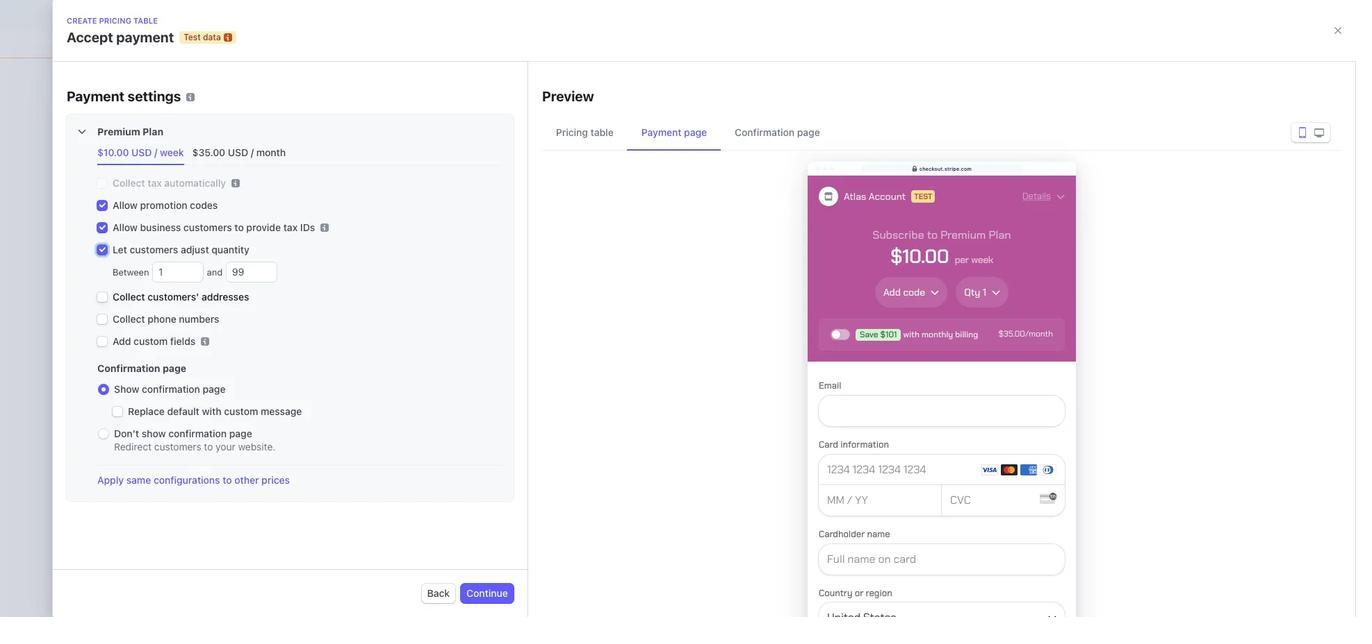 Task type: describe. For each thing, give the bounding box(es) containing it.
to up quantity
[[235, 222, 244, 234]]

$35.00
[[192, 147, 225, 158]]

0 vertical spatial customers
[[183, 222, 232, 234]]

other
[[234, 475, 259, 487]]

replace
[[128, 406, 165, 418]]

checkout.stripe.com
[[919, 166, 972, 171]]

allow promotion codes
[[113, 199, 218, 211]]

/ for week
[[154, 147, 157, 158]]

show confirmation page
[[114, 384, 226, 396]]

and
[[204, 267, 225, 278]]

to inside create a pricing table create a branded, responsive pricing table to embed on your website.
[[718, 342, 727, 353]]

tab list containing pricing table
[[542, 115, 1342, 151]]

configurations
[[154, 475, 220, 487]]

table inside button
[[591, 127, 614, 138]]

0 horizontal spatial custom
[[134, 336, 168, 348]]

table left embed
[[693, 342, 716, 353]]

payment settings
[[67, 88, 181, 104]]

2 vertical spatial create
[[525, 342, 555, 353]]

default
[[167, 406, 199, 418]]

1 vertical spatial confirmation page
[[97, 363, 186, 375]]

show
[[142, 428, 166, 440]]

numbers
[[179, 313, 219, 325]]

continue
[[467, 588, 508, 600]]

collect tax automatically
[[113, 177, 226, 189]]

business
[[140, 222, 181, 234]]

1 horizontal spatial pricing
[[583, 320, 628, 336]]

confirmation page inside button
[[735, 127, 820, 138]]

addresses
[[202, 291, 249, 303]]

create for a
[[525, 320, 569, 336]]

allow business customers to provide tax ids
[[113, 222, 315, 234]]

codes
[[190, 199, 218, 211]]

$35.00 usd / month
[[192, 147, 286, 158]]

quantity
[[212, 244, 249, 256]]

collect for collect tax automatically
[[113, 177, 145, 189]]

usd for $35.00
[[228, 147, 248, 158]]

add
[[113, 336, 131, 348]]

1 vertical spatial confirmation
[[97, 363, 160, 375]]

phone
[[148, 313, 176, 325]]

page inside don't show confirmation page redirect customers to your website.
[[229, 428, 252, 440]]

ids
[[300, 222, 315, 234]]

table up payment on the left top of page
[[133, 16, 158, 25]]

week
[[160, 147, 184, 158]]

confirmation page button
[[721, 115, 834, 151]]

Maximum quantity text field
[[226, 263, 276, 282]]

apply
[[97, 475, 124, 487]]

0 horizontal spatial pricing
[[99, 16, 131, 25]]

0 horizontal spatial tax
[[148, 177, 162, 189]]

your inside don't show confirmation page redirect customers to your website.
[[216, 441, 235, 453]]

create for pricing
[[67, 16, 97, 25]]

$35.00 usd / month button
[[187, 140, 294, 165]]

create a pricing table create a branded, responsive pricing table to embed on your website.
[[525, 320, 797, 367]]

message
[[261, 406, 302, 418]]

page inside button
[[684, 127, 707, 138]]

let
[[113, 244, 127, 256]]

automatically
[[164, 177, 226, 189]]

settings
[[128, 88, 181, 104]]

1 vertical spatial a
[[558, 342, 563, 353]]



Task type: locate. For each thing, give the bounding box(es) containing it.
1 allow from the top
[[113, 199, 138, 211]]

a up branded,
[[572, 320, 580, 336]]

1 horizontal spatial a
[[572, 320, 580, 336]]

1 vertical spatial tax
[[283, 222, 298, 234]]

0 vertical spatial confirmation
[[142, 384, 200, 396]]

pricing up accept payment
[[99, 16, 131, 25]]

to left other
[[223, 475, 232, 487]]

0 horizontal spatial payment
[[67, 88, 124, 104]]

1 vertical spatial website.
[[238, 441, 276, 453]]

to inside don't show confirmation page redirect customers to your website.
[[204, 441, 213, 453]]

1 horizontal spatial custom
[[224, 406, 258, 418]]

back button
[[422, 585, 455, 604]]

confirmation inside button
[[735, 127, 795, 138]]

prices for product premium plan tab list
[[92, 140, 502, 165]]

create left branded,
[[525, 342, 555, 353]]

/ left "month"
[[251, 147, 254, 158]]

premium plan
[[97, 126, 163, 138]]

custom right with
[[224, 406, 258, 418]]

payment
[[67, 88, 124, 104], [641, 127, 682, 138]]

usd for $10.00
[[131, 147, 152, 158]]

preview
[[542, 88, 594, 104]]

test data
[[658, 59, 698, 67]]

allow left promotion
[[113, 199, 138, 211]]

pricing
[[556, 127, 588, 138]]

1 horizontal spatial confirmation
[[735, 127, 795, 138]]

0 vertical spatial allow
[[113, 199, 138, 211]]

allow for allow promotion codes
[[113, 199, 138, 211]]

payment inside button
[[641, 127, 682, 138]]

payment
[[116, 29, 174, 45]]

between
[[113, 267, 152, 278]]

to down with
[[204, 441, 213, 453]]

payment page button
[[628, 115, 721, 151]]

2 vertical spatial customers
[[154, 441, 201, 453]]

customers down business
[[130, 244, 178, 256]]

website.
[[525, 356, 563, 367], [238, 441, 276, 453]]

continue button
[[461, 585, 514, 604]]

0 horizontal spatial confirmation page
[[97, 363, 186, 375]]

test
[[658, 59, 677, 67]]

payment page
[[641, 127, 707, 138]]

create up accept on the left top of page
[[67, 16, 97, 25]]

add custom fields
[[113, 336, 196, 348]]

with
[[202, 406, 221, 418]]

1 vertical spatial pricing
[[583, 320, 628, 336]]

1 vertical spatial customers
[[130, 244, 178, 256]]

1 vertical spatial custom
[[224, 406, 258, 418]]

your inside create a pricing table create a branded, responsive pricing table to embed on your website.
[[777, 342, 797, 353]]

your down "replace default with custom message"
[[216, 441, 235, 453]]

/
[[154, 147, 157, 158], [251, 147, 254, 158]]

month
[[256, 147, 286, 158]]

$10.00
[[97, 147, 129, 158]]

redirect
[[114, 441, 152, 453]]

1 vertical spatial payment
[[641, 127, 682, 138]]

allow up let
[[113, 222, 138, 234]]

create
[[67, 16, 97, 25], [525, 320, 569, 336], [525, 342, 555, 353]]

/ left week
[[154, 147, 157, 158]]

usd
[[131, 147, 152, 158], [228, 147, 248, 158]]

payment down test
[[641, 127, 682, 138]]

allow
[[113, 199, 138, 211], [113, 222, 138, 234]]

0 horizontal spatial confirmation
[[97, 363, 160, 375]]

0 vertical spatial confirmation
[[735, 127, 795, 138]]

3 collect from the top
[[113, 313, 145, 325]]

0 vertical spatial collect
[[113, 177, 145, 189]]

create up branded,
[[525, 320, 569, 336]]

1 collect from the top
[[113, 177, 145, 189]]

1 vertical spatial your
[[216, 441, 235, 453]]

0 vertical spatial tax
[[148, 177, 162, 189]]

1 horizontal spatial tax
[[283, 222, 298, 234]]

1 vertical spatial confirmation
[[168, 428, 227, 440]]

2 horizontal spatial pricing
[[660, 342, 691, 353]]

collect phone numbers
[[113, 313, 219, 325]]

2 vertical spatial collect
[[113, 313, 145, 325]]

data
[[679, 59, 698, 67]]

branded,
[[566, 342, 606, 353]]

a left branded,
[[558, 342, 563, 353]]

create pricing table
[[67, 16, 158, 25]]

to left embed
[[718, 342, 727, 353]]

1 horizontal spatial confirmation page
[[735, 127, 820, 138]]

0 vertical spatial create
[[67, 16, 97, 25]]

data
[[203, 32, 221, 42]]

2 allow from the top
[[113, 222, 138, 234]]

don't show confirmation page redirect customers to your website.
[[114, 428, 276, 453]]

0 vertical spatial confirmation page
[[735, 127, 820, 138]]

customers'
[[148, 291, 199, 303]]

on
[[763, 342, 775, 353]]

collect down between
[[113, 291, 145, 303]]

0 vertical spatial custom
[[134, 336, 168, 348]]

Minimum quantity text field
[[153, 263, 203, 282]]

1 vertical spatial allow
[[113, 222, 138, 234]]

accept
[[67, 29, 113, 45]]

replace default with custom message
[[128, 406, 302, 418]]

fields
[[170, 336, 196, 348]]

table right pricing
[[591, 127, 614, 138]]

to
[[235, 222, 244, 234], [718, 342, 727, 353], [204, 441, 213, 453], [223, 475, 232, 487]]

custom
[[134, 336, 168, 348], [224, 406, 258, 418]]

1 horizontal spatial website.
[[525, 356, 563, 367]]

0 vertical spatial a
[[572, 320, 580, 336]]

2 collect from the top
[[113, 291, 145, 303]]

allow for allow business customers to provide tax ids
[[113, 222, 138, 234]]

1 horizontal spatial usd
[[228, 147, 248, 158]]

tax
[[148, 177, 162, 189], [283, 222, 298, 234]]

provide
[[246, 222, 281, 234]]

1 horizontal spatial payment
[[641, 127, 682, 138]]

/ for month
[[251, 147, 254, 158]]

2 / from the left
[[251, 147, 254, 158]]

1 horizontal spatial /
[[251, 147, 254, 158]]

apply same configurations to other prices
[[97, 475, 290, 487]]

page inside button
[[797, 127, 820, 138]]

page
[[684, 127, 707, 138], [797, 127, 820, 138], [163, 363, 186, 375], [203, 384, 226, 396], [229, 428, 252, 440]]

customers down codes
[[183, 222, 232, 234]]

your
[[777, 342, 797, 353], [216, 441, 235, 453]]

0 horizontal spatial your
[[216, 441, 235, 453]]

1 usd from the left
[[131, 147, 152, 158]]

$10.00 usd / week
[[97, 147, 184, 158]]

customers inside don't show confirmation page redirect customers to your website.
[[154, 441, 201, 453]]

payment for payment settings
[[67, 88, 124, 104]]

usd down premium plan
[[131, 147, 152, 158]]

2 vertical spatial pricing
[[660, 342, 691, 353]]

test
[[184, 32, 201, 42]]

0 horizontal spatial /
[[154, 147, 157, 158]]

adjust
[[181, 244, 209, 256]]

website. inside don't show confirmation page redirect customers to your website.
[[238, 441, 276, 453]]

don't
[[114, 428, 139, 440]]

0 horizontal spatial website.
[[238, 441, 276, 453]]

premium
[[97, 126, 140, 138]]

tax up promotion
[[148, 177, 162, 189]]

let customers adjust quantity
[[113, 244, 249, 256]]

collect down $10.00 usd / week
[[113, 177, 145, 189]]

prices
[[261, 475, 290, 487]]

confirmation inside don't show confirmation page redirect customers to your website.
[[168, 428, 227, 440]]

1 / from the left
[[154, 147, 157, 158]]

collect up add on the left
[[113, 313, 145, 325]]

usd right the $35.00
[[228, 147, 248, 158]]

responsive
[[608, 342, 657, 353]]

payment up premium
[[67, 88, 124, 104]]

tax left ids
[[283, 222, 298, 234]]

0 horizontal spatial usd
[[131, 147, 152, 158]]

table up responsive
[[632, 320, 665, 336]]

pricing table
[[556, 127, 614, 138]]

0 vertical spatial payment
[[67, 88, 124, 104]]

0 horizontal spatial a
[[558, 342, 563, 353]]

back
[[427, 588, 450, 600]]

1 vertical spatial collect
[[113, 291, 145, 303]]

confirmation
[[735, 127, 795, 138], [97, 363, 160, 375]]

to inside 'button'
[[223, 475, 232, 487]]

confirmation down with
[[168, 428, 227, 440]]

table
[[133, 16, 158, 25], [591, 127, 614, 138], [632, 320, 665, 336], [693, 342, 716, 353]]

website. inside create a pricing table create a branded, responsive pricing table to embed on your website.
[[525, 356, 563, 367]]

tab list
[[542, 115, 1342, 151]]

0 vertical spatial pricing
[[99, 16, 131, 25]]

2 usd from the left
[[228, 147, 248, 158]]

products
[[119, 77, 201, 100]]

pricing up branded,
[[583, 320, 628, 336]]

confirmation
[[142, 384, 200, 396], [168, 428, 227, 440]]

0 vertical spatial website.
[[525, 356, 563, 367]]

promotion
[[140, 199, 187, 211]]

same
[[126, 475, 151, 487]]

your right on
[[777, 342, 797, 353]]

embed
[[730, 342, 761, 353]]

apply same configurations to other prices button
[[97, 474, 290, 488]]

show
[[114, 384, 139, 396]]

pricing right responsive
[[660, 342, 691, 353]]

a
[[572, 320, 580, 336], [558, 342, 563, 353]]

pricing table button
[[542, 115, 628, 151]]

confirmation up default
[[142, 384, 200, 396]]

plan
[[143, 126, 163, 138]]

payment for payment page
[[641, 127, 682, 138]]

test data
[[184, 32, 221, 42]]

collect
[[113, 177, 145, 189], [113, 291, 145, 303], [113, 313, 145, 325]]

collect customers' addresses
[[113, 291, 249, 303]]

customers
[[183, 222, 232, 234], [130, 244, 178, 256], [154, 441, 201, 453]]

1 vertical spatial create
[[525, 320, 569, 336]]

0 vertical spatial your
[[777, 342, 797, 353]]

accept payment
[[67, 29, 174, 45]]

collect for collect customers' addresses
[[113, 291, 145, 303]]

collect for collect phone numbers
[[113, 313, 145, 325]]

$10.00 usd / week button
[[92, 140, 192, 165]]

custom down phone
[[134, 336, 168, 348]]

1 horizontal spatial your
[[777, 342, 797, 353]]

customers down show at the bottom left of the page
[[154, 441, 201, 453]]

pricing
[[99, 16, 131, 25], [583, 320, 628, 336], [660, 342, 691, 353]]

premium plan button
[[78, 126, 502, 140]]

confirmation page
[[735, 127, 820, 138], [97, 363, 186, 375]]



Task type: vqa. For each thing, say whether or not it's contained in the screenshot.
the topmost Api
no



